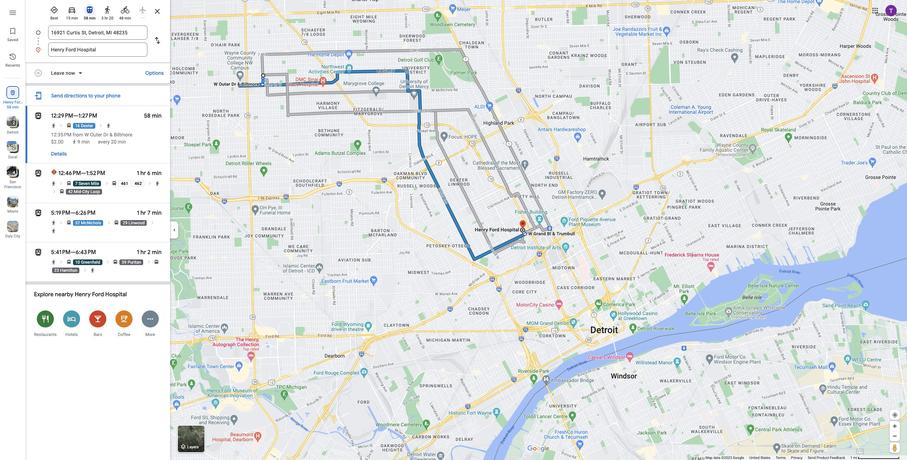 Task type: vqa. For each thing, say whether or not it's contained in the screenshot.
"Transit"
no



Task type: describe. For each thing, give the bounding box(es) containing it.
2 list item from the top
[[26, 43, 170, 57]]

product
[[817, 456, 829, 460]]

 for 5:41 pm
[[34, 247, 43, 257]]

hospital inside directions main content
[[105, 291, 127, 298]]

every
[[98, 139, 110, 145]]

20 inside option
[[109, 16, 113, 21]]

©2023
[[722, 456, 732, 460]]

15 min radio
[[65, 3, 79, 21]]

to
[[88, 93, 93, 99]]

32 mcnichols
[[75, 220, 101, 225]]

coffee button
[[111, 306, 137, 341]]

directions
[[64, 93, 87, 99]]

biltmore
[[114, 132, 132, 138]]

bus image for 23 hamilton
[[154, 259, 159, 265]]

1 for 1 mi
[[851, 456, 853, 460]]

leave
[[51, 70, 64, 76]]

data
[[714, 456, 721, 460]]

daly city
[[5, 234, 20, 239]]

details
[[51, 151, 67, 157]]

transit image for 12:29 pm
[[34, 111, 43, 121]]

details button
[[47, 147, 70, 160]]

collapse side panel image
[[170, 226, 178, 234]]

23 hamilton
[[54, 268, 77, 273]]

4
[[13, 170, 15, 175]]

send directions to your phone
[[51, 93, 121, 99]]

5:19 pm — 6:26 pm
[[51, 209, 96, 217]]

5:41 pm — 6:43 pm
[[51, 249, 96, 256]]

united states button
[[750, 455, 771, 460]]

1 mi button
[[851, 456, 900, 460]]

2 places element for doral
[[8, 145, 15, 151]]

now
[[66, 70, 75, 76]]

1 vertical spatial walking image
[[72, 139, 77, 144]]

bus image for 29
[[114, 220, 119, 225]]

send for send directions to your phone
[[51, 93, 63, 99]]

min inside radio
[[89, 16, 96, 21]]

hotels button
[[58, 306, 85, 341]]

restaurants
[[34, 332, 57, 337]]

 for 5:19 pm
[[34, 208, 43, 218]]

ford inside directions main content
[[92, 291, 104, 298]]

ford inside henry ford hospital
[[14, 100, 22, 105]]

doral
[[8, 155, 17, 159]]

2 for doral
[[13, 145, 15, 150]]

zoom in image
[[892, 424, 898, 429]]

dexter
[[81, 123, 93, 128]]

bars button
[[85, 306, 111, 341]]

send product feedback
[[808, 456, 845, 460]]

48 min radio
[[118, 3, 133, 21]]

461
[[121, 181, 128, 186]]

leave now option
[[51, 69, 77, 77]]

23
[[54, 268, 59, 273]]

10
[[75, 260, 80, 265]]

, then image down 1 hr 2 min
[[146, 259, 152, 265]]

zoom out image
[[892, 433, 898, 439]]

6:43 pm
[[76, 249, 96, 256]]

15 min
[[66, 16, 78, 21]]

29
[[123, 220, 128, 225]]

9
[[77, 139, 80, 145]]

, then image up 23 hamilton
[[59, 259, 64, 265]]

, then image up outer at the top of page
[[98, 123, 104, 128]]

map data ©2023 google
[[706, 456, 744, 460]]

loop
[[90, 189, 100, 194]]

privacy button
[[791, 455, 803, 460]]

58 min inside '' list
[[7, 105, 19, 110]]

48 min
[[119, 16, 131, 21]]

united
[[750, 456, 760, 460]]

&
[[110, 132, 113, 138]]

none field starting point 16921 curtis st, detroit, mi 48235
[[51, 26, 145, 40]]

google
[[733, 456, 744, 460]]

12:29 pm — 1:27 pm
[[51, 112, 97, 119]]

bus image for 32 mcnichols
[[66, 220, 72, 225]]

3 hr 20
[[101, 16, 113, 21]]

9 min
[[77, 139, 90, 145]]

linwood
[[129, 220, 145, 225]]

flights image
[[139, 6, 147, 14]]

5:41 pm
[[51, 249, 71, 256]]

mcnichols
[[81, 220, 101, 225]]

coffee
[[118, 332, 130, 337]]

bus image for 39 puritan
[[113, 259, 118, 265]]

hamilton
[[60, 268, 77, 273]]

12:46 pm — 1:52 pm
[[58, 170, 105, 177]]

1 hr 2 min
[[137, 249, 162, 256]]

layers
[[187, 445, 199, 450]]

58 min inside directions main content
[[144, 112, 162, 119]]

leave now
[[51, 70, 75, 76]]

restaurants button
[[32, 306, 58, 341]]

footer inside google maps element
[[706, 455, 851, 460]]

show your location image
[[892, 412, 898, 418]]

1 vertical spatial 7
[[147, 209, 151, 217]]

bus image for 7 seven mile
[[66, 181, 72, 186]]

, then image right mile
[[104, 181, 109, 186]]

best travel modes image
[[50, 6, 58, 14]]

city inside button
[[14, 234, 20, 239]]

nearby
[[55, 291, 73, 298]]

7 seven mile
[[75, 181, 99, 186]]

phone
[[106, 93, 121, 99]]

, then image down 1 hr 6 min
[[147, 181, 153, 186]]

1:52 pm
[[86, 170, 105, 177]]

feedback
[[830, 456, 845, 460]]

16
[[75, 123, 80, 128]]

— for 5:19 pm
[[70, 209, 76, 217]]

2 places element for detroit
[[8, 120, 15, 126]]

$2.00
[[51, 139, 63, 145]]

42
[[68, 189, 73, 194]]

Starting point 16921 Curtis St, Detroit, MI 48235 field
[[51, 28, 145, 37]]

privacy
[[791, 456, 803, 460]]

462
[[135, 181, 142, 186]]

bus image for 16
[[66, 123, 72, 128]]

, then image down 12:46 pm
[[59, 181, 64, 186]]

58 inside '' list
[[7, 105, 11, 110]]

, then image left the '29'
[[106, 220, 112, 225]]

mid-
[[74, 189, 82, 194]]

transit image for 5:41 pm
[[34, 247, 43, 257]]

google maps element
[[0, 0, 907, 460]]

map
[[706, 456, 713, 460]]

bus image for 42 mid-city loop
[[59, 189, 64, 194]]

2 inside directions main content
[[147, 249, 151, 256]]

close directions image
[[153, 7, 162, 16]]

outer
[[90, 132, 102, 138]]

hr for 2
[[141, 249, 146, 256]]

12:29 pm
[[51, 112, 73, 119]]

cycling image
[[121, 6, 129, 14]]

39
[[122, 260, 127, 265]]

1 hr 7 min
[[137, 209, 162, 217]]



Task type: locate. For each thing, give the bounding box(es) containing it.
2 transit image from the top
[[34, 247, 43, 257]]

2 2 places element from the top
[[8, 145, 15, 151]]

— up "32"
[[70, 209, 76, 217]]

42 mid-city loop
[[68, 189, 100, 194]]

, then image
[[59, 123, 64, 128], [98, 123, 104, 128], [59, 181, 64, 186], [104, 181, 109, 186], [52, 189, 57, 194], [150, 220, 155, 225], [59, 259, 64, 265], [146, 259, 152, 265]]

francisco
[[4, 185, 21, 189]]

0 horizontal spatial hospital
[[6, 105, 20, 110]]

city right 'daly'
[[14, 234, 20, 239]]

1 hr 6 min
[[137, 170, 162, 177]]

0 horizontal spatial ford
[[14, 100, 22, 105]]

min
[[71, 16, 78, 21], [89, 16, 96, 21], [125, 16, 131, 21], [12, 105, 19, 110], [152, 112, 162, 119], [81, 139, 90, 145], [118, 139, 126, 145], [152, 170, 162, 177], [152, 209, 162, 217], [152, 249, 162, 256]]

ford up bars "button"
[[92, 291, 104, 298]]

send directions to your phone button
[[48, 89, 124, 103]]

20 inside directions main content
[[111, 139, 117, 145]]

1 vertical spatial 20
[[111, 139, 117, 145]]

 left 12:29 pm
[[34, 111, 43, 121]]

list item down the 3
[[26, 26, 170, 48]]

— up 10
[[71, 249, 76, 256]]

1 vertical spatial 2 places element
[[8, 145, 15, 151]]

explore nearby henry ford hospital
[[34, 291, 127, 298]]

alert tooltip
[[51, 169, 57, 175]]

none field down the 3
[[51, 26, 145, 40]]

1 vertical spatial 58 min
[[7, 105, 19, 110]]

footer
[[706, 455, 851, 460]]

3
[[101, 16, 104, 21]]

1 vertical spatial ford
[[92, 291, 104, 298]]

saved
[[7, 37, 18, 42]]

saved button
[[0, 24, 26, 44]]

1 horizontal spatial ford
[[92, 291, 104, 298]]

puritan
[[128, 260, 141, 265]]

2 places element up detroit
[[8, 120, 15, 126]]

1 up the 462
[[137, 170, 139, 177]]

29 linwood
[[123, 220, 145, 225]]

 left 5:41 pm
[[34, 247, 43, 257]]

transit image left alert tooltip on the top of page
[[34, 168, 43, 178]]

city inside directions main content
[[82, 189, 89, 194]]

58
[[84, 16, 88, 21], [7, 105, 11, 110], [144, 112, 151, 119]]

hr for 20
[[105, 16, 108, 21]]

reverse starting point and destination image
[[153, 36, 162, 45]]

none field for second 'list item' from the bottom
[[51, 26, 145, 40]]

5:19 pm
[[51, 209, 70, 217]]

20 right the 3
[[109, 16, 113, 21]]

san
[[9, 180, 16, 184]]

 left alert tooltip on the top of page
[[34, 168, 43, 178]]

1 mi
[[851, 456, 858, 460]]

henry right 'nearby'
[[75, 291, 91, 298]]

0 horizontal spatial send
[[51, 93, 63, 99]]

1 none field from the top
[[51, 26, 145, 40]]

google account: tyler black  
(blacklashes1000@gmail.com) image
[[886, 5, 897, 16]]

bus image left 461
[[112, 181, 117, 186]]

2 horizontal spatial 58
[[144, 112, 151, 119]]

0 vertical spatial bus image
[[66, 123, 72, 128]]

1:27 pm
[[78, 112, 97, 119]]

2 vertical spatial 58
[[144, 112, 151, 119]]

footer containing map data ©2023 google
[[706, 455, 851, 460]]

bus image left 39
[[113, 259, 118, 265]]

 for 12:29 pm
[[34, 111, 43, 121]]

1 vertical spatial transit image
[[34, 168, 43, 178]]

1 vertical spatial transit image
[[34, 247, 43, 257]]

1 vertical spatial hospital
[[105, 291, 127, 298]]

3 hr 20 radio
[[100, 3, 115, 21]]

bus image left "32"
[[66, 220, 72, 225]]

0 vertical spatial transit image
[[34, 111, 43, 121]]

seven
[[79, 181, 90, 186]]

0 vertical spatial city
[[82, 189, 89, 194]]

transit image
[[34, 111, 43, 121], [34, 247, 43, 257]]

bus image
[[66, 181, 72, 186], [112, 181, 117, 186], [59, 189, 64, 194], [66, 220, 72, 225], [66, 259, 72, 265], [113, 259, 118, 265], [154, 259, 159, 265]]

1 horizontal spatial bus image
[[114, 220, 119, 225]]

1 vertical spatial henry
[[75, 291, 91, 298]]

directions main content
[[26, 0, 170, 460]]

options button
[[142, 67, 167, 79]]

san francisco
[[4, 180, 21, 189]]

leave now button
[[48, 69, 86, 78]]

show street view coverage image
[[890, 442, 900, 453]]

henry up detroit
[[3, 100, 13, 105]]

mile
[[91, 181, 99, 186]]

walking image up 3 hr 20
[[103, 6, 112, 14]]

0 vertical spatial walking image
[[103, 6, 112, 14]]

1 transit image from the top
[[34, 111, 43, 121]]

send inside send product feedback "button"
[[808, 456, 816, 460]]

2 for detroit
[[13, 121, 15, 125]]

 left 5:19 pm
[[34, 208, 43, 218]]

1 vertical spatial 2
[[13, 145, 15, 150]]

1 up linwood
[[137, 209, 139, 217]]

0 vertical spatial ford
[[14, 100, 22, 105]]

1 horizontal spatial send
[[808, 456, 816, 460]]

transit image right driving image
[[85, 6, 94, 14]]

1 for 1 hr 7 min
[[137, 209, 139, 217]]

Destination Henry Ford Hospital field
[[51, 45, 145, 54]]

hr up linwood
[[141, 209, 146, 217]]

1 horizontal spatial 58 min
[[84, 16, 96, 21]]

hospital up coffee button at the bottom
[[105, 291, 127, 298]]

transit image
[[85, 6, 94, 14], [34, 168, 43, 178], [34, 208, 43, 218]]

dr
[[103, 132, 108, 138]]

1 horizontal spatial 7
[[147, 209, 151, 217]]

58 min inside radio
[[84, 16, 96, 21]]

0 vertical spatial send
[[51, 93, 63, 99]]

henry inside henry ford hospital
[[3, 100, 13, 105]]

0 horizontal spatial 58
[[7, 105, 11, 110]]

send left product
[[808, 456, 816, 460]]

greenfield
[[81, 260, 100, 265]]

bus image left 42
[[59, 189, 64, 194]]

58 inside radio
[[84, 16, 88, 21]]

— up 16
[[73, 112, 78, 119]]

terms button
[[776, 455, 786, 460]]

more button
[[137, 306, 163, 341]]

send inside send directions to your phone button
[[51, 93, 63, 99]]

None radio
[[135, 3, 150, 18]]

0 horizontal spatial bus image
[[66, 123, 72, 128]]

0 vertical spatial none field
[[51, 26, 145, 40]]

bus image left 16
[[66, 123, 72, 128]]

1 vertical spatial bus image
[[114, 220, 119, 225]]

— for 12:46 pm
[[81, 170, 86, 177]]

daly
[[5, 234, 13, 239]]

walking image
[[103, 6, 112, 14], [72, 139, 77, 144]]

miami
[[7, 209, 18, 214]]

walking image left the 9
[[72, 139, 77, 144]]

daly city button
[[0, 218, 26, 240]]

0 horizontal spatial henry
[[3, 100, 13, 105]]

more
[[145, 332, 155, 337]]

— up 'seven'
[[81, 170, 86, 177]]

2 places element up doral
[[8, 145, 15, 151]]

None field
[[51, 26, 145, 40], [51, 43, 145, 57]]

1 horizontal spatial henry
[[75, 291, 91, 298]]

58 min radio
[[82, 3, 97, 21]]

1 vertical spatial none field
[[51, 43, 145, 57]]

hospital inside henry ford hospital
[[6, 105, 20, 110]]

0 horizontal spatial city
[[14, 234, 20, 239]]

city
[[82, 189, 89, 194], [14, 234, 20, 239]]

2 places element
[[8, 120, 15, 126], [8, 145, 15, 151]]

bus image down 1 hr 2 min
[[154, 259, 159, 265]]

0 horizontal spatial 58 min
[[7, 105, 19, 110]]

 list
[[0, 0, 26, 460]]

bus image
[[66, 123, 72, 128], [114, 220, 119, 225]]

terms
[[776, 456, 786, 460]]

1 left mi
[[851, 456, 853, 460]]

send
[[51, 93, 63, 99], [808, 456, 816, 460]]

16 dexter
[[75, 123, 93, 128]]

1
[[137, 170, 139, 177], [137, 209, 139, 217], [137, 249, 139, 256], [851, 456, 853, 460]]

explore
[[34, 291, 54, 298]]

1 horizontal spatial walking image
[[103, 6, 112, 14]]

, then image
[[147, 181, 153, 186], [59, 220, 64, 225], [106, 220, 112, 225], [105, 259, 111, 265], [82, 268, 88, 273]]

1 vertical spatial 58
[[7, 105, 11, 110]]

bus image up 42
[[66, 181, 72, 186]]

 inside list
[[10, 89, 16, 96]]

20
[[109, 16, 113, 21], [111, 139, 117, 145]]

hotels
[[65, 332, 78, 337]]

4 places element
[[8, 169, 15, 176]]

transit image for 1 hr 7 min
[[34, 208, 43, 218]]

bus image for 10 greenfield
[[66, 259, 72, 265]]

58 inside directions main content
[[144, 112, 151, 119]]

none field for first 'list item' from the bottom
[[51, 43, 145, 57]]

hr for 6
[[140, 170, 146, 177]]

min inside '' list
[[12, 105, 19, 110]]

, then image down 5:19 pm
[[59, 220, 64, 225]]

menu image
[[9, 9, 17, 17]]

1 horizontal spatial 58
[[84, 16, 88, 21]]

1 horizontal spatial hospital
[[105, 291, 127, 298]]

walking image inside the 3 hr 20 option
[[103, 6, 112, 14]]

transit image inside 58 min radio
[[85, 6, 94, 14]]

15
[[66, 16, 70, 21]]

every 20 min
[[98, 139, 126, 145]]

0 vertical spatial transit image
[[85, 6, 94, 14]]

from
[[73, 132, 83, 138]]

none field destination henry ford hospital
[[51, 43, 145, 57]]

walk image
[[106, 123, 111, 128], [51, 181, 56, 186], [155, 181, 160, 186], [51, 220, 56, 225], [51, 228, 56, 234], [51, 259, 56, 265], [90, 268, 95, 273]]

walk image
[[51, 123, 56, 128]]

2
[[13, 121, 15, 125], [13, 145, 15, 150], [147, 249, 151, 256]]

2 vertical spatial 58 min
[[144, 112, 162, 119]]

list item down starting point 16921 curtis st, detroit, mi 48235 field at top left
[[26, 43, 170, 57]]

12:46 pm
[[58, 170, 81, 177]]

send left the 'directions'
[[51, 93, 63, 99]]

0 vertical spatial 58 min
[[84, 16, 96, 21]]

send for send product feedback
[[808, 456, 816, 460]]

list item
[[26, 26, 170, 48], [26, 43, 170, 57]]

1 2 places element from the top
[[8, 120, 15, 126]]

recents button
[[0, 50, 26, 69]]

henry inside directions main content
[[75, 291, 91, 298]]


[[10, 89, 16, 96], [34, 111, 43, 121], [34, 168, 43, 178], [34, 208, 43, 218], [34, 247, 43, 257]]

 up henry ford hospital
[[10, 89, 16, 96]]

, then image left 39
[[105, 259, 111, 265]]

0 vertical spatial 20
[[109, 16, 113, 21]]

0 vertical spatial 2 places element
[[8, 120, 15, 126]]

0 horizontal spatial walking image
[[72, 139, 77, 144]]

1 for 1 hr 6 min
[[137, 170, 139, 177]]

2 none field from the top
[[51, 43, 145, 57]]

ford up detroit
[[14, 100, 22, 105]]

bars
[[94, 332, 102, 337]]

transit image left 5:41 pm
[[34, 247, 43, 257]]

0 horizontal spatial 7
[[75, 181, 78, 186]]

list
[[26, 26, 170, 57]]

your
[[94, 93, 105, 99]]

hr for 7
[[141, 209, 146, 217]]

transit image left 5:19 pm
[[34, 208, 43, 218]]

2 vertical spatial 2
[[147, 249, 151, 256]]

6
[[147, 170, 151, 177]]

6:26 pm
[[76, 209, 96, 217]]

, then image down 1 hr 7 min
[[150, 220, 155, 225]]

transit image for 1 hr 6 min
[[34, 168, 43, 178]]

city down "7 seven mile"
[[82, 189, 89, 194]]

39 puritan
[[122, 260, 141, 265]]

1 for 1 hr 2 min
[[137, 249, 139, 256]]

— for 5:41 pm
[[71, 249, 76, 256]]

hr up puritan
[[141, 249, 146, 256]]

0 vertical spatial henry
[[3, 100, 13, 105]]

hospital
[[6, 105, 20, 110], [105, 291, 127, 298]]

0 vertical spatial 7
[[75, 181, 78, 186]]

1 list item from the top
[[26, 26, 170, 48]]

1 vertical spatial city
[[14, 234, 20, 239]]

list inside google maps element
[[26, 26, 170, 57]]

— for 12:29 pm
[[73, 112, 78, 119]]

, then image left 42
[[52, 189, 57, 194]]

1 horizontal spatial city
[[82, 189, 89, 194]]

bus image up hamilton
[[66, 259, 72, 265]]

hr inside the 3 hr 20 option
[[105, 16, 108, 21]]

12:35 pm from w outer dr & biltmore $2.00
[[51, 132, 132, 145]]

48
[[119, 16, 124, 21]]

0 vertical spatial 58
[[84, 16, 88, 21]]

bus image left the '29'
[[114, 220, 119, 225]]

hr right the 3
[[105, 16, 108, 21]]

, then image right walk image
[[59, 123, 64, 128]]

none field down starting point 16921 curtis st, detroit, mi 48235 field at top left
[[51, 43, 145, 57]]

0 vertical spatial 2
[[13, 121, 15, 125]]

Best radio
[[47, 3, 62, 21]]

send product feedback button
[[808, 455, 845, 460]]

miami button
[[0, 193, 26, 215]]

12:35 pm
[[51, 132, 71, 138]]

detroit
[[7, 130, 19, 135]]

2 vertical spatial transit image
[[34, 208, 43, 218]]

, then image down 10 greenfield
[[82, 268, 88, 273]]

0 vertical spatial hospital
[[6, 105, 20, 110]]

henry
[[3, 100, 13, 105], [75, 291, 91, 298]]

hospital up detroit
[[6, 105, 20, 110]]

hr left 6 in the left top of the page
[[140, 170, 146, 177]]

10 greenfield
[[75, 260, 100, 265]]

1 up puritan
[[137, 249, 139, 256]]

transit image left 12:29 pm
[[34, 111, 43, 121]]

united states
[[750, 456, 771, 460]]

ford
[[14, 100, 22, 105], [92, 291, 104, 298]]

w
[[84, 132, 89, 138]]

20 down &
[[111, 139, 117, 145]]

1 vertical spatial send
[[808, 456, 816, 460]]

2 horizontal spatial 58 min
[[144, 112, 162, 119]]

driving image
[[68, 6, 76, 14]]



